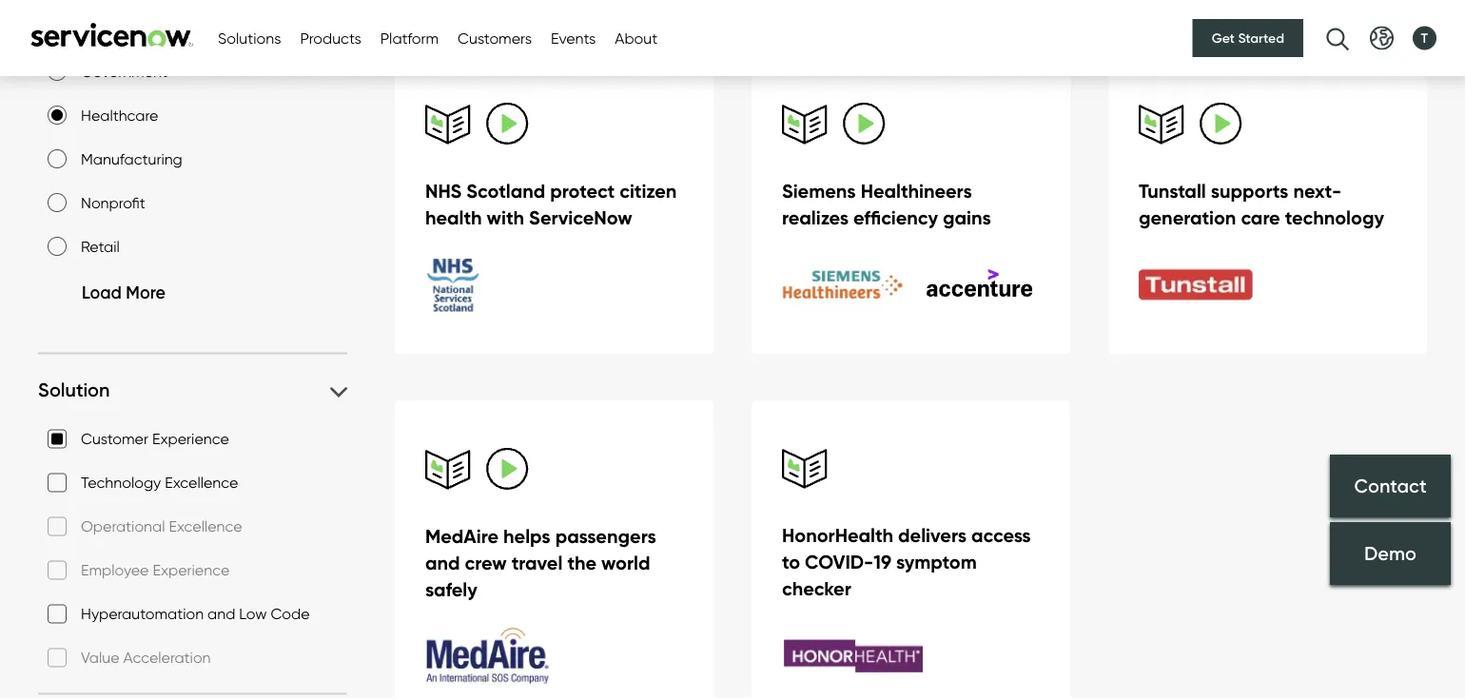 Task type: describe. For each thing, give the bounding box(es) containing it.
technology
[[1285, 206, 1384, 230]]

tunstall – servicenow image
[[1139, 256, 1282, 315]]

technology excellence
[[81, 474, 238, 492]]

about button
[[615, 27, 658, 49]]

events
[[551, 29, 596, 47]]

access
[[972, 524, 1031, 547]]

solution
[[38, 378, 110, 402]]

healthineers
[[861, 179, 972, 203]]

load more
[[82, 282, 165, 303]]

employee experience option
[[48, 561, 67, 580]]

get
[[1212, 29, 1235, 46]]

efficiency
[[854, 206, 938, 230]]

operational excellence option
[[48, 517, 67, 536]]

load
[[82, 282, 122, 303]]

tunstall supports next- generation care technology
[[1139, 179, 1384, 230]]

events button
[[551, 27, 596, 49]]

next-
[[1294, 179, 1342, 203]]

platform button
[[380, 27, 439, 49]]

hyperautomation and low code option
[[48, 605, 67, 624]]

citizen
[[620, 179, 677, 203]]

world
[[601, 551, 650, 575]]

health
[[425, 206, 482, 230]]

code
[[271, 605, 310, 624]]

by:
[[109, 0, 140, 29]]

servicenow
[[529, 206, 632, 230]]

solutions
[[218, 29, 281, 47]]

value acceleration option
[[48, 649, 67, 668]]

refine by:
[[38, 0, 140, 29]]

19
[[874, 550, 892, 574]]

technology
[[81, 474, 161, 492]]

tunstall
[[1139, 179, 1206, 203]]

experience for employee experience
[[153, 561, 230, 580]]

and inside medaire helps passengers and crew travel the world safely
[[425, 551, 460, 575]]

honorhealth delivers access to covid-19 symptom checker
[[782, 524, 1031, 601]]

helps
[[503, 525, 551, 548]]

operational
[[81, 517, 165, 536]]

nhs scotland protect citizen health with servicenow
[[425, 179, 677, 230]]

scotland
[[466, 179, 546, 203]]

low
[[239, 605, 267, 624]]

passengers
[[555, 525, 656, 548]]

healthcare option
[[48, 106, 67, 125]]

healthcare
[[81, 106, 158, 124]]

customers button
[[458, 27, 532, 49]]

load more button
[[48, 278, 165, 307]]

customer
[[81, 430, 148, 448]]

the
[[568, 551, 597, 575]]

more
[[126, 282, 165, 303]]

gains
[[943, 206, 991, 230]]

government
[[81, 62, 167, 81]]



Task type: locate. For each thing, give the bounding box(es) containing it.
customer experience
[[81, 430, 229, 448]]

hyperautomation
[[81, 605, 204, 624]]

siemens
[[782, 179, 856, 203]]

nonprofit option
[[48, 193, 67, 212]]

0 horizontal spatial and
[[207, 605, 235, 624]]

siemens healthineers image down gains
[[911, 260, 1032, 310]]

experience for customer experience
[[152, 430, 229, 448]]

get started
[[1212, 29, 1285, 46]]

realizes
[[782, 206, 849, 230]]

0 vertical spatial excellence
[[165, 474, 238, 492]]

value
[[81, 649, 119, 667]]

1 siemens healthineers image from the left
[[782, 260, 904, 310]]

protect
[[550, 179, 615, 203]]

0 horizontal spatial siemens healthineers image
[[782, 260, 904, 310]]

servicenow image
[[29, 22, 195, 47]]

travel
[[512, 551, 563, 575]]

customer experience option
[[48, 430, 67, 449]]

refine
[[38, 0, 103, 29]]

siemens healthineers image
[[782, 260, 904, 310], [911, 260, 1032, 310]]

solution button
[[38, 378, 347, 402]]

excellence up operational excellence
[[165, 474, 238, 492]]

customers
[[458, 29, 532, 47]]

retail option
[[48, 237, 67, 256]]

with
[[487, 206, 524, 230]]

delivers
[[898, 524, 967, 547]]

employee experience
[[81, 561, 230, 580]]

medaire helps passengers and crew travel the world safely
[[425, 525, 656, 602]]

1 vertical spatial and
[[207, 605, 235, 624]]

symptom
[[896, 550, 977, 574]]

acceleration
[[123, 649, 211, 667]]

hyperautomation and low code
[[81, 605, 310, 624]]

1 horizontal spatial siemens healthineers image
[[911, 260, 1032, 310]]

manufacturing
[[81, 150, 182, 168]]

checker
[[782, 577, 852, 601]]

about
[[615, 29, 658, 47]]

excellence for operational excellence
[[169, 517, 242, 536]]

excellence down technology excellence on the left of page
[[169, 517, 242, 536]]

covid-
[[805, 550, 874, 574]]

nhs scotland – servicenow – customer story image
[[425, 256, 568, 315]]

2 siemens healthineers image from the left
[[911, 260, 1032, 310]]

experience
[[152, 430, 229, 448], [153, 561, 230, 580]]

experience down solution dropdown button on the left
[[152, 430, 229, 448]]

started
[[1238, 29, 1285, 46]]

honorhealth - covid-19 customer stories - servicenow image
[[782, 628, 925, 687]]

solutions button
[[218, 27, 281, 49]]

medaire
[[425, 525, 499, 548]]

to
[[782, 550, 800, 574]]

supports
[[1211, 179, 1289, 203]]

medaire – servicenow – customer story image
[[425, 628, 568, 687]]

and
[[425, 551, 460, 575], [207, 605, 235, 624]]

value acceleration
[[81, 649, 211, 667]]

experience up the hyperautomation and low code
[[153, 561, 230, 580]]

products
[[300, 29, 361, 47]]

retail
[[81, 237, 120, 256]]

nonprofit
[[81, 193, 145, 212]]

1 vertical spatial excellence
[[169, 517, 242, 536]]

get started link
[[1193, 19, 1304, 57]]

generation
[[1139, 206, 1237, 230]]

siemens healthineers realizes efficiency gains
[[782, 179, 991, 230]]

1 horizontal spatial and
[[425, 551, 460, 575]]

and up safely
[[425, 551, 460, 575]]

technology excellence option
[[48, 474, 67, 493]]

1 vertical spatial experience
[[153, 561, 230, 580]]

and left low
[[207, 605, 235, 624]]

excellence for technology excellence
[[165, 474, 238, 492]]

operational excellence
[[81, 517, 242, 536]]

nhs
[[425, 179, 462, 203]]

crew
[[465, 551, 507, 575]]

manufacturing option
[[48, 150, 67, 169]]

0 vertical spatial experience
[[152, 430, 229, 448]]

safely
[[425, 578, 477, 602]]

0 vertical spatial and
[[425, 551, 460, 575]]

government option
[[48, 62, 67, 81]]

care
[[1241, 206, 1281, 230]]

excellence
[[165, 474, 238, 492], [169, 517, 242, 536]]

honorhealth
[[782, 524, 894, 547]]

siemens healthineers image down realizes
[[782, 260, 904, 310]]

platform
[[380, 29, 439, 47]]

employee
[[81, 561, 149, 580]]

products button
[[300, 27, 361, 49]]



Task type: vqa. For each thing, say whether or not it's contained in the screenshot.
with
yes



